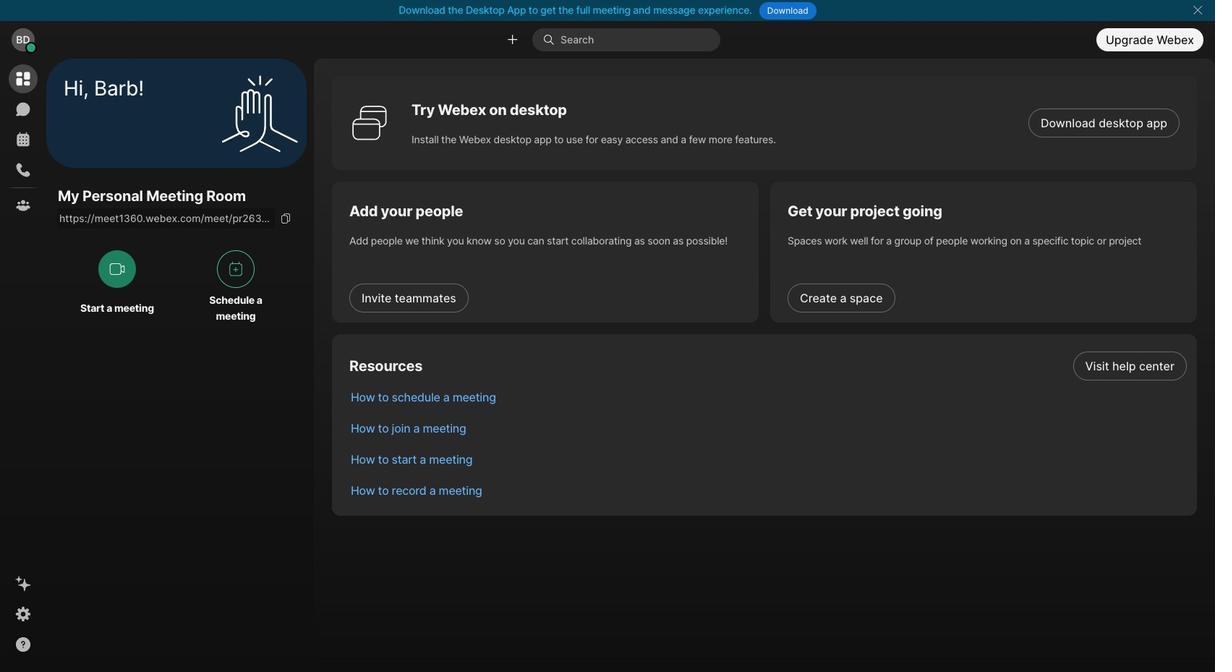 Task type: describe. For each thing, give the bounding box(es) containing it.
cancel_16 image
[[1192, 4, 1204, 16]]

3 list item from the top
[[339, 412, 1197, 443]]

2 list item from the top
[[339, 381, 1197, 412]]

webex tab list
[[9, 64, 38, 220]]

4 list item from the top
[[339, 443, 1197, 475]]



Task type: locate. For each thing, give the bounding box(es) containing it.
two hands high fiving image
[[216, 70, 303, 157]]

list item
[[339, 350, 1197, 381], [339, 381, 1197, 412], [339, 412, 1197, 443], [339, 443, 1197, 475], [339, 475, 1197, 506]]

navigation
[[0, 59, 46, 672]]

1 list item from the top
[[339, 350, 1197, 381]]

None text field
[[58, 209, 275, 229]]

5 list item from the top
[[339, 475, 1197, 506]]



Task type: vqa. For each thing, say whether or not it's contained in the screenshot.
Dashboard icon
no



